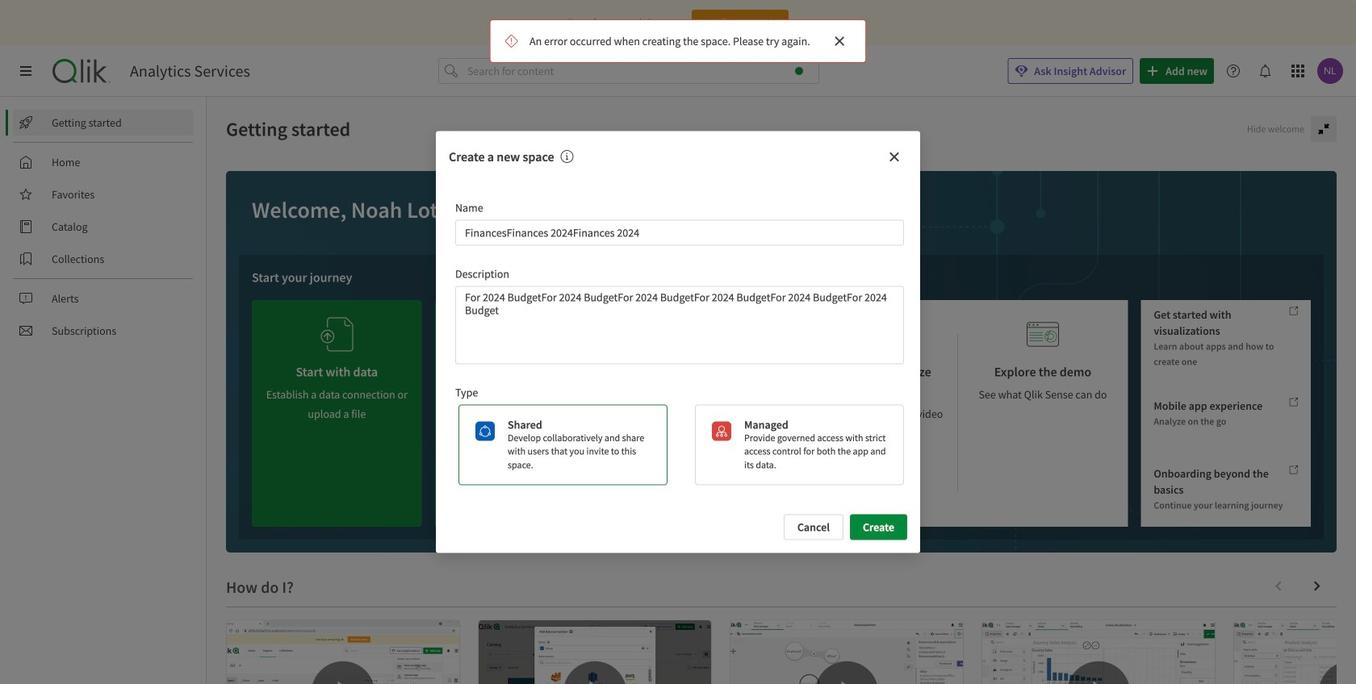 Task type: locate. For each thing, give the bounding box(es) containing it.
main content
[[207, 97, 1357, 685]]

navigation pane element
[[0, 103, 206, 350]]

alert
[[490, 19, 867, 63]]

dialog
[[436, 131, 921, 554]]

None text field
[[455, 286, 904, 364]]

explore the demo image
[[1027, 313, 1059, 356]]

None text field
[[455, 220, 904, 246]]

invite users image
[[504, 307, 536, 350]]

home badge image
[[795, 67, 803, 75]]

option group
[[452, 405, 904, 486]]

close sidebar menu image
[[19, 65, 32, 78]]



Task type: vqa. For each thing, say whether or not it's contained in the screenshot.
the Analyze sample data image
no



Task type: describe. For each thing, give the bounding box(es) containing it.
hide welcome image
[[1318, 123, 1331, 136]]

close image
[[888, 150, 901, 163]]

analytics services element
[[130, 61, 250, 81]]



